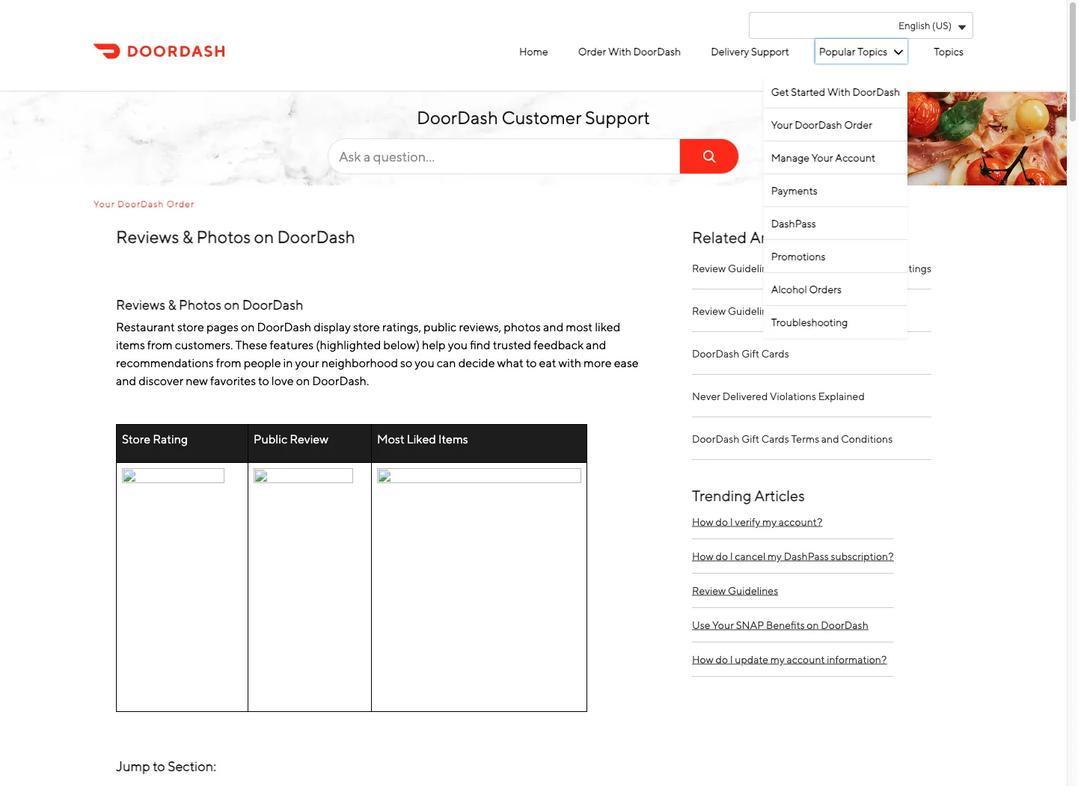 Task type: locate. For each thing, give the bounding box(es) containing it.
1 gift from the top
[[742, 348, 760, 360]]

review up the use
[[692, 585, 726, 597]]

alcohol orders
[[771, 283, 842, 295]]

and left discover
[[116, 374, 136, 388]]

i left update
[[730, 654, 733, 666]]

do
[[716, 516, 728, 528], [716, 550, 728, 563], [716, 654, 728, 666]]

0 horizontal spatial &
[[168, 297, 176, 313]]

0 vertical spatial order
[[578, 45, 606, 57]]

to right jump at the left of the page
[[153, 758, 165, 774]]

cards
[[762, 348, 789, 360], [762, 433, 789, 445]]

topics down the preferred language, english (us) button
[[858, 45, 888, 57]]

and right terms
[[822, 433, 839, 445]]

information?
[[827, 654, 887, 666]]

0 horizontal spatial public
[[254, 432, 287, 446]]

doordash gift cards terms and conditions
[[692, 433, 893, 445]]

never
[[692, 390, 721, 403]]

0 vertical spatial my
[[763, 516, 777, 528]]

2 vertical spatial how
[[692, 654, 714, 666]]

customers.
[[175, 338, 233, 352]]

2 vertical spatial my
[[771, 654, 785, 666]]

0 horizontal spatial items
[[439, 432, 468, 446]]

2 gift from the top
[[742, 433, 760, 445]]

reviews & photos on doordash restaurant store pages on doordash display store ratings, public reviews, photos and most liked items from customers. these features (highlighted below) help you find trusted feedback and recommendations from people in your neighborhood so you can decide what to eat with more ease and discover new favorites to love on doordash.
[[116, 297, 641, 388]]

1 horizontal spatial to
[[258, 374, 269, 388]]

my right update
[[771, 654, 785, 666]]

0 vertical spatial &
[[182, 226, 193, 247]]

1 horizontal spatial you
[[448, 338, 468, 352]]

reviews
[[116, 226, 179, 247], [116, 297, 165, 313], [814, 305, 853, 317]]

verify
[[735, 516, 761, 528]]

1 vertical spatial photos
[[179, 297, 222, 313]]

public down love
[[254, 432, 287, 446]]

you up can
[[448, 338, 468, 352]]

0 horizontal spatial to
[[153, 758, 165, 774]]

1 vertical spatial dashpass
[[784, 550, 829, 563]]

gift inside the doordash gift cards link
[[742, 348, 760, 360]]

0 horizontal spatial you
[[415, 356, 435, 370]]

use your snap benefits on doordash
[[692, 619, 869, 631]]

alcohol orders link
[[764, 272, 908, 305]]

new
[[186, 374, 208, 388]]

1 horizontal spatial most
[[783, 262, 807, 275]]

1 guidelines: from the top
[[728, 262, 781, 275]]

english (us)
[[899, 19, 952, 31]]

review down love
[[290, 432, 328, 446]]

1 vertical spatial &
[[864, 262, 871, 275]]

popular
[[819, 45, 856, 57]]

2 horizontal spatial to
[[526, 356, 537, 370]]

how down the trending
[[692, 516, 714, 528]]

these
[[235, 338, 267, 352]]

i left verify
[[730, 516, 733, 528]]

1 horizontal spatial &
[[182, 226, 193, 247]]

i for update
[[730, 654, 733, 666]]

0 horizontal spatial from
[[147, 338, 173, 352]]

can
[[437, 356, 456, 370]]

0 horizontal spatial your doordash order
[[94, 199, 195, 209]]

2 vertical spatial &
[[168, 297, 176, 313]]

1 vertical spatial articles
[[755, 487, 805, 505]]

to down people
[[258, 374, 269, 388]]

1 vertical spatial do
[[716, 550, 728, 563]]

topics down (us)
[[934, 45, 964, 57]]

& for reviews & photos on doordash
[[182, 226, 193, 247]]

how up review guidelines
[[692, 550, 714, 563]]

order right home
[[578, 45, 606, 57]]

1 i from the top
[[730, 516, 733, 528]]

guidelines: down related articles
[[728, 262, 781, 275]]

dashpass
[[771, 217, 816, 229], [784, 550, 829, 563]]

2 how from the top
[[692, 550, 714, 563]]

1 vertical spatial gift
[[742, 433, 760, 445]]

2 cards from the top
[[762, 433, 789, 445]]

gift up delivered
[[742, 348, 760, 360]]

&
[[182, 226, 193, 247], [864, 262, 871, 275], [168, 297, 176, 313]]

1 vertical spatial guidelines:
[[728, 305, 781, 317]]

2 vertical spatial to
[[153, 758, 165, 774]]

0 vertical spatial most
[[783, 262, 807, 275]]

ratings,
[[382, 320, 421, 334]]

english
[[899, 19, 931, 31]]

started
[[791, 85, 826, 98]]

display
[[314, 320, 351, 334]]

most
[[783, 262, 807, 275], [377, 432, 405, 446]]

decide
[[459, 356, 495, 370]]

1 do from the top
[[716, 516, 728, 528]]

manage your account link
[[764, 141, 908, 174]]

articles
[[750, 228, 803, 247], [755, 487, 805, 505]]

i inside how do i verify my account? link
[[730, 516, 733, 528]]

from up recommendations
[[147, 338, 173, 352]]

0 horizontal spatial liked
[[407, 432, 436, 446]]

1 horizontal spatial liked
[[809, 262, 834, 275]]

2 topics from the left
[[934, 45, 964, 57]]

0 vertical spatial guidelines:
[[728, 262, 781, 275]]

0 horizontal spatial with
[[559, 356, 582, 370]]

articles up how do i verify my account? link
[[755, 487, 805, 505]]

gift down delivered
[[742, 433, 760, 445]]

public down alcohol in the right of the page
[[783, 305, 812, 317]]

i inside the how do i update my account information? link
[[730, 654, 733, 666]]

do left cancel
[[716, 550, 728, 563]]

0 vertical spatial public
[[783, 305, 812, 317]]

manage your account
[[771, 151, 876, 164]]

my for dashpass
[[768, 550, 782, 563]]

your
[[771, 118, 793, 131], [812, 151, 834, 164], [94, 199, 115, 209], [713, 619, 734, 631]]

2 do from the top
[[716, 550, 728, 563]]

2 vertical spatial i
[[730, 654, 733, 666]]

2 vertical spatial do
[[716, 654, 728, 666]]

benefits
[[766, 619, 805, 631]]

1 vertical spatial how
[[692, 550, 714, 563]]

your doordash order inside menu
[[771, 118, 873, 131]]

2 horizontal spatial order
[[845, 118, 873, 131]]

doordash.
[[312, 374, 369, 388]]

1 horizontal spatial support
[[751, 45, 789, 57]]

items
[[116, 338, 145, 352]]

order up 'account'
[[845, 118, 873, 131]]

2 guidelines: from the top
[[728, 305, 781, 317]]

doordash
[[634, 45, 681, 57], [853, 85, 900, 98], [417, 107, 498, 128], [795, 118, 843, 131], [118, 199, 164, 209], [277, 226, 356, 247], [242, 297, 303, 313], [257, 320, 311, 334], [692, 348, 740, 360], [692, 433, 740, 445], [821, 619, 869, 631]]

in
[[283, 356, 293, 370]]

0 vertical spatial items
[[836, 262, 862, 275]]

2 vertical spatial order
[[167, 199, 195, 209]]

review guidelines: public reviews faq's link
[[692, 290, 932, 332]]

do down the trending
[[716, 516, 728, 528]]

dashpass down payments
[[771, 217, 816, 229]]

0 vertical spatial to
[[526, 356, 537, 370]]

0 horizontal spatial most
[[377, 432, 405, 446]]

1 horizontal spatial your doordash order link
[[764, 108, 908, 141]]

i
[[730, 516, 733, 528], [730, 550, 733, 563], [730, 654, 733, 666]]

reviews for reviews & photos on doordash
[[116, 226, 179, 247]]

0 vertical spatial with
[[608, 45, 632, 57]]

use your snap benefits on doordash link
[[692, 609, 894, 643]]

0 horizontal spatial topics
[[858, 45, 888, 57]]

reviews inside reviews & photos on doordash restaurant store pages on doordash display store ratings, public reviews, photos and most liked items from customers. these features (highlighted below) help you find trusted feedback and recommendations from people in your neighborhood so you can decide what to eat with more ease and discover new favorites to love on doordash.
[[116, 297, 165, 313]]

manage
[[771, 151, 810, 164]]

to left eat
[[526, 356, 537, 370]]

store up customers.
[[177, 320, 204, 334]]

support right delivery at the top of page
[[751, 45, 789, 57]]

0 horizontal spatial store
[[177, 320, 204, 334]]

more
[[584, 356, 612, 370]]

1 vertical spatial your doordash order link
[[94, 198, 201, 210]]

0 horizontal spatial your doordash order link
[[94, 198, 201, 210]]

& inside reviews & photos on doordash restaurant store pages on doordash display store ratings, public reviews, photos and most liked items from customers. these features (highlighted below) help you find trusted feedback and recommendations from people in your neighborhood so you can decide what to eat with more ease and discover new favorites to love on doordash.
[[168, 297, 176, 313]]

on
[[254, 226, 274, 247], [224, 297, 240, 313], [241, 320, 255, 334], [296, 374, 310, 388], [807, 619, 819, 631]]

1 vertical spatial most
[[377, 432, 405, 446]]

with
[[608, 45, 632, 57], [559, 356, 582, 370]]

0 vertical spatial articles
[[750, 228, 803, 247]]

articles up promotions
[[750, 228, 803, 247]]

1 vertical spatial public
[[254, 432, 287, 446]]

review guidelines: public reviews faq's
[[692, 305, 883, 317]]

guidelines: for public
[[728, 305, 781, 317]]

1 horizontal spatial with
[[608, 45, 632, 57]]

guidelines: down alcohol in the right of the page
[[728, 305, 781, 317]]

0 vertical spatial dashpass
[[771, 217, 816, 229]]

1 vertical spatial from
[[216, 356, 241, 370]]

support down order with doordash link
[[585, 107, 650, 128]]

0 vertical spatial cards
[[762, 348, 789, 360]]

pages
[[207, 320, 239, 334]]

3 i from the top
[[730, 654, 733, 666]]

1 horizontal spatial your doordash order
[[771, 118, 873, 131]]

1 horizontal spatial order
[[578, 45, 606, 57]]

below)
[[383, 338, 420, 352]]

neighborhood
[[322, 356, 398, 370]]

account
[[835, 151, 876, 164]]

photos
[[196, 226, 251, 247], [179, 297, 222, 313]]

do left update
[[716, 654, 728, 666]]

1 vertical spatial your doordash order
[[94, 199, 195, 209]]

recommendations
[[116, 356, 214, 370]]

items
[[836, 262, 862, 275], [439, 432, 468, 446]]

1 vertical spatial support
[[585, 107, 650, 128]]

0 horizontal spatial support
[[585, 107, 650, 128]]

3 do from the top
[[716, 654, 728, 666]]

0 vertical spatial photos
[[196, 226, 251, 247]]

dashpass down account?
[[784, 550, 829, 563]]

1 topics from the left
[[858, 45, 888, 57]]

delivery
[[711, 45, 749, 57]]

my
[[763, 516, 777, 528], [768, 550, 782, 563], [771, 654, 785, 666]]

jump to section:
[[116, 758, 216, 774]]

3 how from the top
[[692, 654, 714, 666]]

1 vertical spatial my
[[768, 550, 782, 563]]

cards up never delivered violations explained
[[762, 348, 789, 360]]

0 vertical spatial liked
[[809, 262, 834, 275]]

1 vertical spatial with
[[559, 356, 582, 370]]

you
[[448, 338, 468, 352], [415, 356, 435, 370]]

you right so
[[415, 356, 435, 370]]

from
[[147, 338, 173, 352], [216, 356, 241, 370]]

1 horizontal spatial from
[[216, 356, 241, 370]]

store up "(highlighted"
[[353, 320, 380, 334]]

topics link
[[930, 39, 968, 64]]

0 vertical spatial your doordash order
[[771, 118, 873, 131]]

most
[[566, 320, 593, 334]]

review up doordash gift cards
[[692, 305, 726, 317]]

1 how from the top
[[692, 516, 714, 528]]

review down related
[[692, 262, 726, 275]]

& for reviews & photos on doordash restaurant store pages on doordash display store ratings, public reviews, photos and most liked items from customers. these features (highlighted below) help you find trusted feedback and recommendations from people in your neighborhood so you can decide what to eat with more ease and discover new favorites to love on doordash.
[[168, 297, 176, 313]]

i left cancel
[[730, 550, 733, 563]]

1 vertical spatial order
[[845, 118, 873, 131]]

customer
[[502, 107, 582, 128]]

gift inside doordash gift cards terms and conditions link
[[742, 433, 760, 445]]

my right verify
[[763, 516, 777, 528]]

Preferred Language, English (US) button
[[749, 12, 974, 39]]

1 vertical spatial i
[[730, 550, 733, 563]]

how down the use
[[692, 654, 714, 666]]

1 horizontal spatial topics
[[934, 45, 964, 57]]

0 vertical spatial gift
[[742, 348, 760, 360]]

and
[[543, 320, 564, 334], [586, 338, 606, 352], [116, 374, 136, 388], [822, 433, 839, 445]]

your
[[295, 356, 319, 370]]

photos for reviews & photos on doordash
[[196, 226, 251, 247]]

0 vertical spatial do
[[716, 516, 728, 528]]

dashpass inside menu
[[771, 217, 816, 229]]

consumer help home image
[[94, 42, 225, 61]]

trusted
[[493, 338, 532, 352]]

so
[[400, 356, 413, 370]]

and up feedback
[[543, 320, 564, 334]]

store rating
[[122, 432, 188, 446]]

i inside how do i cancel my dashpass subscription? link
[[730, 550, 733, 563]]

1 store from the left
[[177, 320, 204, 334]]

your doordash order for left your doordash order link
[[94, 199, 195, 209]]

your doordash order
[[771, 118, 873, 131], [94, 199, 195, 209]]

photos inside reviews & photos on doordash restaurant store pages on doordash display store ratings, public reviews, photos and most liked items from customers. these features (highlighted below) help you find trusted feedback and recommendations from people in your neighborhood so you can decide what to eat with more ease and discover new favorites to love on doordash.
[[179, 297, 222, 313]]

from up favorites
[[216, 356, 241, 370]]

gift
[[742, 348, 760, 360], [742, 433, 760, 445]]

0 vertical spatial i
[[730, 516, 733, 528]]

order
[[578, 45, 606, 57], [845, 118, 873, 131], [167, 199, 195, 209]]

0 vertical spatial how
[[692, 516, 714, 528]]

my right cancel
[[768, 550, 782, 563]]

menu
[[324, 39, 968, 338], [764, 76, 908, 338]]

1 vertical spatial liked
[[407, 432, 436, 446]]

0 horizontal spatial order
[[167, 199, 195, 209]]

2 i from the top
[[730, 550, 733, 563]]

get
[[771, 85, 789, 98]]

1 vertical spatial cards
[[762, 433, 789, 445]]

cards left terms
[[762, 433, 789, 445]]

review for review guidelines
[[692, 585, 726, 597]]

1 cards from the top
[[762, 348, 789, 360]]

1 horizontal spatial items
[[836, 262, 862, 275]]

snap
[[736, 619, 764, 631]]

1 horizontal spatial store
[[353, 320, 380, 334]]

menu containing home
[[324, 39, 968, 338]]

my for account
[[771, 654, 785, 666]]

review
[[692, 262, 726, 275], [692, 305, 726, 317], [290, 432, 328, 446], [692, 585, 726, 597]]

public
[[783, 305, 812, 317], [254, 432, 287, 446]]

order up reviews & photos on doordash
[[167, 199, 195, 209]]

0 vertical spatial support
[[751, 45, 789, 57]]

review for review guidelines: public reviews faq's
[[692, 305, 726, 317]]



Task type: describe. For each thing, give the bounding box(es) containing it.
ratings
[[896, 262, 932, 275]]

never delivered violations explained link
[[692, 375, 932, 418]]

reviews & photos on doordash
[[116, 226, 356, 247]]

and up the more
[[586, 338, 606, 352]]

cancel
[[735, 550, 766, 563]]

help
[[422, 338, 446, 352]]

account?
[[779, 516, 823, 528]]

violations
[[770, 390, 816, 403]]

section:
[[168, 758, 216, 774]]

2 horizontal spatial &
[[864, 262, 871, 275]]

alcohol
[[771, 283, 807, 295]]

Ask a question... text field
[[328, 138, 739, 174]]

with inside reviews & photos on doordash restaurant store pages on doordash display store ratings, public reviews, photos and most liked items from customers. these features (highlighted below) help you find trusted feedback and recommendations from people in your neighborhood so you can decide what to eat with more ease and discover new favorites to love on doordash.
[[559, 356, 582, 370]]

popular topics
[[819, 45, 888, 57]]

find
[[470, 338, 491, 352]]

order for left your doordash order link
[[167, 199, 195, 209]]

doordash customer support
[[417, 107, 650, 128]]

troubleshooting link
[[764, 305, 908, 338]]

reviews for reviews & photos on doordash restaurant store pages on doordash display store ratings, public reviews, photos and most liked items from customers. these features (highlighted below) help you find trusted feedback and recommendations from people in your neighborhood so you can decide what to eat with more ease and discover new favorites to love on doordash.
[[116, 297, 165, 313]]

how do i cancel my dashpass subscription?
[[692, 550, 894, 563]]

payments link
[[764, 174, 908, 207]]

favorites
[[210, 374, 256, 388]]

feedback
[[534, 338, 584, 352]]

with
[[828, 85, 851, 98]]

menu containing get started with doordash
[[764, 76, 908, 338]]

terms
[[791, 433, 820, 445]]

your doordash order for top your doordash order link
[[771, 118, 873, 131]]

what
[[497, 356, 524, 370]]

1 vertical spatial you
[[415, 356, 435, 370]]

rating
[[153, 432, 188, 446]]

explained
[[818, 390, 865, 403]]

do for verify
[[716, 516, 728, 528]]

how do i cancel my dashpass subscription? link
[[692, 540, 894, 574]]

how for how do i verify my account?
[[692, 516, 714, 528]]

0 vertical spatial your doordash order link
[[764, 108, 908, 141]]

2 store from the left
[[353, 320, 380, 334]]

articles for trending articles
[[755, 487, 805, 505]]

delivered
[[723, 390, 768, 403]]

0 vertical spatial you
[[448, 338, 468, 352]]

home link
[[516, 39, 552, 64]]

how do i verify my account?
[[692, 516, 823, 528]]

articles for related articles
[[750, 228, 803, 247]]

guidelines: for most
[[728, 262, 781, 275]]

doordash gift cards link
[[692, 332, 932, 375]]

store
[[122, 432, 151, 446]]

get started with doordash link
[[764, 76, 908, 108]]

gift for doordash gift cards
[[742, 348, 760, 360]]

restaurant
[[116, 320, 175, 334]]

dashpass link
[[764, 207, 908, 239]]

doordash gift cards
[[692, 348, 789, 360]]

photos for reviews & photos on doordash restaurant store pages on doordash display store ratings, public reviews, photos and most liked items from customers. these features (highlighted below) help you find trusted feedback and recommendations from people in your neighborhood so you can decide what to eat with more ease and discover new favorites to love on doordash.
[[179, 297, 222, 313]]

public review
[[254, 432, 328, 446]]

faq's
[[855, 305, 883, 317]]

i for verify
[[730, 516, 733, 528]]

how for how do i update my account information?
[[692, 654, 714, 666]]

orders
[[809, 283, 842, 295]]

and inside doordash gift cards terms and conditions link
[[822, 433, 839, 445]]

promotions link
[[764, 239, 908, 272]]

payments
[[771, 184, 818, 196]]

cards for doordash gift cards
[[762, 348, 789, 360]]

order with doordash link
[[575, 39, 685, 64]]

1 vertical spatial items
[[439, 432, 468, 446]]

order for top your doordash order link
[[845, 118, 873, 131]]

how do i update my account information? link
[[692, 643, 894, 677]]

review for review guidelines: most liked items & item ratings
[[692, 262, 726, 275]]

(us)
[[933, 19, 952, 31]]

how do i verify my account? link
[[692, 505, 894, 540]]

1 vertical spatial to
[[258, 374, 269, 388]]

ease
[[614, 356, 639, 370]]

topics inside popup button
[[858, 45, 888, 57]]

subscription?
[[831, 550, 894, 563]]

review guidelines link
[[692, 574, 894, 609]]

reviews,
[[459, 320, 502, 334]]

how do i update my account information?
[[692, 654, 887, 666]]

conditions
[[841, 433, 893, 445]]

do for update
[[716, 654, 728, 666]]

jump
[[116, 758, 150, 774]]

delivery support
[[711, 45, 789, 57]]

guidelines
[[728, 585, 778, 597]]

do for cancel
[[716, 550, 728, 563]]

item
[[873, 262, 894, 275]]

account
[[787, 654, 825, 666]]

how for how do i cancel my dashpass subscription?
[[692, 550, 714, 563]]

related articles
[[692, 228, 803, 247]]

my for account?
[[763, 516, 777, 528]]

trending
[[692, 487, 752, 505]]

popular topics button
[[816, 39, 908, 64]]

i for cancel
[[730, 550, 733, 563]]

review guidelines
[[692, 585, 778, 597]]

promotions
[[771, 250, 826, 262]]

discover
[[139, 374, 183, 388]]

(highlighted
[[316, 338, 381, 352]]

1 horizontal spatial public
[[783, 305, 812, 317]]

eat
[[539, 356, 556, 370]]

people
[[244, 356, 281, 370]]

get started with doordash
[[771, 85, 900, 98]]

troubleshooting
[[771, 316, 848, 328]]

0 vertical spatial from
[[147, 338, 173, 352]]

doordash gift cards terms and conditions link
[[692, 418, 932, 460]]

public
[[424, 320, 457, 334]]

review guidelines: most liked items & item ratings
[[692, 262, 932, 275]]

features
[[270, 338, 314, 352]]

trending articles
[[692, 487, 805, 505]]

cards for doordash gift cards terms and conditions
[[762, 433, 789, 445]]

update
[[735, 654, 769, 666]]

review guidelines: most liked items & item ratings link
[[692, 247, 932, 290]]

gift for doordash gift cards terms and conditions
[[742, 433, 760, 445]]



Task type: vqa. For each thing, say whether or not it's contained in the screenshot.
left Order
yes



